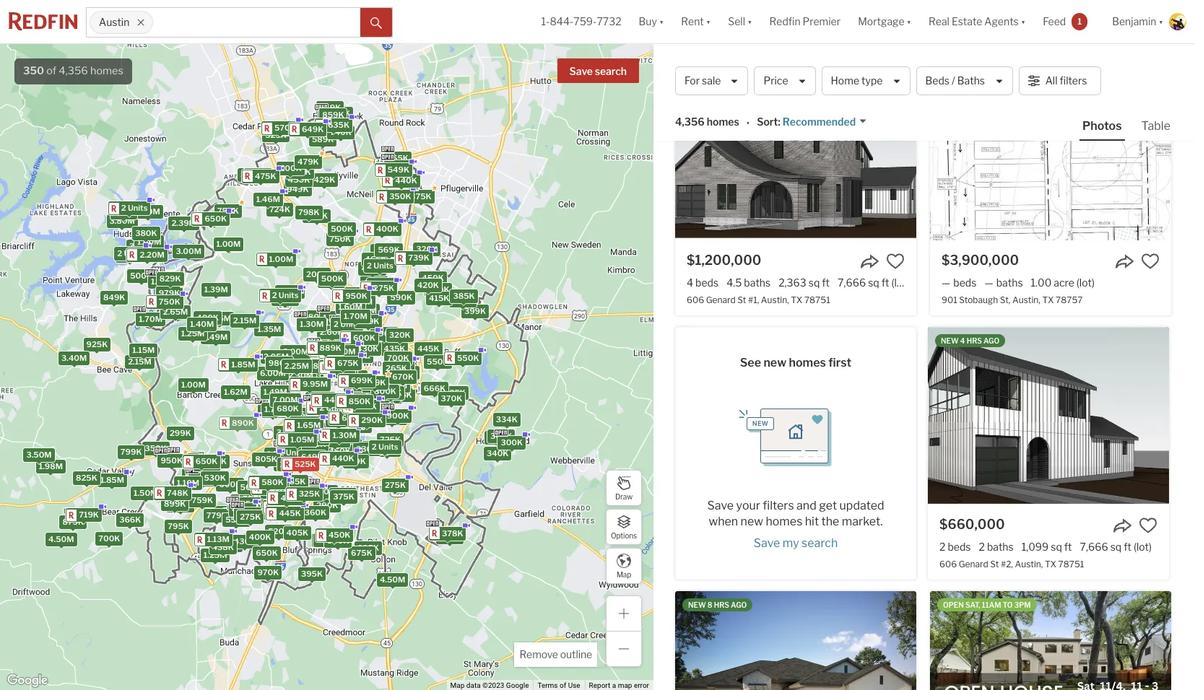 Task type: vqa. For each thing, say whether or not it's contained in the screenshot.
SW, within 2564 56th Ave SW, Seattle, WA 98116 Windermere Real Estate Co.
no



Task type: locate. For each thing, give the bounding box(es) containing it.
beds for 1,735
[[951, 12, 974, 25]]

1 horizontal spatial map
[[617, 571, 632, 579]]

1.49m down 3.15m
[[203, 332, 227, 342]]

ago for $660,000
[[984, 337, 1000, 345]]

user photo image
[[1170, 13, 1187, 30]]

all
[[1046, 75, 1058, 87]]

ago
[[731, 72, 747, 81], [986, 72, 1002, 81], [984, 337, 1000, 345], [731, 601, 747, 610]]

— for — beds
[[942, 277, 951, 289]]

380k
[[386, 191, 408, 201], [135, 228, 157, 238], [303, 311, 325, 322]]

7,666 right 2,363 sq ft
[[838, 277, 867, 289]]

7,666 for $660,000
[[1081, 541, 1109, 554]]

1 horizontal spatial 340k
[[487, 448, 509, 458]]

78751 down the 1,099 sq ft on the bottom of page
[[1059, 559, 1085, 570]]

hrs for $1,200,000
[[714, 72, 730, 81]]

—
[[942, 277, 951, 289], [985, 277, 994, 289]]

4,356 right 350
[[59, 64, 88, 77]]

map inside button
[[617, 571, 632, 579]]

670k
[[392, 372, 414, 382]]

400k
[[279, 163, 302, 173], [376, 224, 398, 234], [427, 285, 449, 295], [196, 313, 219, 323], [249, 532, 271, 543], [315, 535, 337, 545], [217, 540, 240, 550]]

3 for 4 beds
[[727, 12, 734, 25]]

sq
[[800, 12, 811, 25], [1053, 12, 1065, 25], [809, 277, 820, 289], [869, 277, 880, 289], [1052, 541, 1063, 554], [1111, 541, 1122, 554]]

0 vertical spatial 445k
[[418, 343, 439, 353]]

▾ right buy
[[660, 15, 664, 28]]

334k
[[496, 415, 518, 425]]

175k
[[339, 441, 359, 451]]

search inside save search button
[[595, 65, 627, 77]]

1.30m up 1.05m
[[292, 418, 316, 428]]

1 horizontal spatial 7,666 sq ft (lot)
[[1081, 541, 1153, 554]]

2 vertical spatial 350k
[[327, 536, 349, 546]]

units
[[127, 203, 147, 213], [124, 248, 143, 258], [373, 261, 393, 271], [278, 290, 298, 300], [340, 319, 360, 329], [344, 338, 364, 348], [319, 399, 339, 410], [326, 403, 346, 413], [303, 436, 323, 446], [378, 442, 398, 452], [286, 448, 306, 458], [304, 450, 324, 460], [232, 510, 252, 520]]

— up stobaugh
[[985, 277, 994, 289]]

0 horizontal spatial 1.79m
[[264, 404, 288, 414]]

1 horizontal spatial 430k
[[313, 486, 335, 497]]

2 favorite button checkbox from the left
[[1142, 252, 1161, 271]]

austin, tx homes for sale
[[676, 59, 873, 77]]

1.60m up 1.75m
[[338, 302, 362, 312]]

1.17m
[[274, 294, 296, 304], [364, 405, 386, 415]]

1 horizontal spatial 7,666
[[1081, 541, 1109, 554]]

1 horizontal spatial favorite button checkbox
[[1142, 252, 1161, 271]]

3 ▾ from the left
[[748, 15, 753, 28]]

1.25m down '2.65m'
[[181, 329, 204, 339]]

0 vertical spatial 480k
[[247, 169, 269, 179]]

google image
[[4, 672, 51, 691]]

3 for 3 beds
[[982, 12, 989, 25]]

400k right '405k'
[[315, 535, 337, 545]]

1 horizontal spatial 590k
[[390, 292, 412, 302]]

save for save your filters and get updated when new homes hit the market.
[[708, 499, 734, 513]]

▾ right sell in the right of the page
[[748, 15, 753, 28]]

▾ for rent ▾
[[707, 15, 711, 28]]

recommended button
[[781, 115, 868, 129]]

1,735 sq ft
[[1025, 12, 1075, 25]]

380k down 549k
[[386, 191, 408, 201]]

ago for $1,200,000
[[731, 72, 747, 81]]

map down options
[[617, 571, 632, 579]]

525k down 365k on the left of the page
[[365, 391, 387, 401]]

1 vertical spatial 380k
[[135, 228, 157, 238]]

1.60m up 2.20m
[[137, 236, 161, 247]]

700k up 1.69m
[[328, 416, 350, 426]]

:
[[779, 116, 781, 128]]

2 vertical spatial 399k
[[306, 446, 328, 456]]

700k down 364k
[[98, 533, 120, 544]]

1 horizontal spatial 475k
[[287, 448, 308, 458]]

3.50m
[[26, 450, 51, 460]]

1.20m down 447k
[[345, 421, 369, 431]]

1 ▾ from the left
[[660, 15, 664, 28]]

2 horizontal spatial 3.00m
[[316, 360, 341, 370]]

1.62m
[[224, 387, 247, 397]]

hit
[[806, 515, 820, 529]]

1 vertical spatial 595k
[[296, 454, 318, 464]]

search
[[595, 65, 627, 77], [802, 537, 838, 551]]

genard
[[706, 295, 736, 306], [959, 559, 989, 570]]

799k down 365k on the left of the page
[[368, 401, 389, 411]]

baths for 1,735
[[991, 12, 1017, 25]]

650k up 970k at left bottom
[[256, 548, 278, 558]]

725k
[[380, 435, 401, 445]]

2 4 beds from the top
[[687, 277, 719, 289]]

1 horizontal spatial 3 baths
[[982, 12, 1017, 25]]

2.60m
[[320, 327, 345, 337]]

525k down 2.55m
[[294, 459, 316, 469]]

2 vertical spatial 499k
[[185, 470, 207, 480]]

475k up 1.46m
[[255, 171, 276, 181]]

hrs for $660,000
[[967, 337, 983, 345]]

new 4 hrs ago for $3,900,000
[[944, 72, 1002, 81]]

terms of use
[[538, 682, 581, 690]]

0 horizontal spatial 590k
[[297, 438, 319, 448]]

375k down 293k
[[333, 492, 354, 502]]

map left data at the left bottom of page
[[451, 682, 465, 690]]

4 right /
[[963, 72, 968, 81]]

1.55m
[[276, 459, 300, 469]]

austin,
[[1088, 31, 1116, 41], [676, 59, 729, 77], [762, 295, 790, 306], [1013, 295, 1041, 306], [1016, 559, 1044, 570]]

290k down 447k
[[361, 415, 383, 425]]

1 vertical spatial favorite button image
[[1140, 517, 1158, 535]]

st
[[738, 295, 747, 306], [991, 559, 1000, 570]]

acres
[[849, 12, 875, 25]]

0 horizontal spatial 595k
[[296, 454, 318, 464]]

606 down "$1,200,000"
[[687, 295, 705, 306]]

759-
[[574, 15, 597, 28]]

1 vertical spatial 440k
[[332, 454, 354, 464]]

1 4 beds from the top
[[687, 12, 719, 25]]

1 vertical spatial 3.00m
[[283, 346, 308, 356]]

▾ for buy ▾
[[660, 15, 664, 28]]

1 — from the left
[[942, 277, 951, 289]]

map
[[617, 571, 632, 579], [451, 682, 465, 690]]

1 horizontal spatial 800k
[[374, 386, 396, 396]]

8
[[708, 601, 713, 610]]

449k
[[324, 395, 346, 405]]

469k down "547k"
[[280, 493, 302, 503]]

beds / baths button
[[917, 66, 1014, 95]]

980k
[[268, 358, 290, 368]]

4 ▾ from the left
[[907, 15, 912, 28]]

325k
[[347, 289, 368, 299], [444, 388, 466, 398], [289, 409, 311, 419], [299, 489, 320, 499]]

0 vertical spatial 595k
[[321, 276, 342, 286]]

1.10m
[[347, 342, 369, 353], [384, 381, 407, 391], [302, 428, 325, 438], [267, 449, 290, 459], [176, 478, 199, 488]]

hrs right for
[[714, 72, 730, 81]]

tx down the benjamin
[[1118, 31, 1129, 41]]

475k up 1.63m
[[287, 448, 308, 458]]

825k down "1.65m"
[[304, 439, 326, 449]]

550k
[[289, 166, 311, 176], [118, 250, 140, 260], [457, 353, 479, 363], [427, 357, 449, 367], [240, 499, 262, 509], [225, 515, 247, 525]]

map data ©2023 google
[[451, 682, 529, 690]]

6 ▾ from the left
[[1159, 15, 1164, 28]]

649k down 3.90m
[[357, 316, 379, 326]]

0 vertical spatial 580k
[[240, 170, 262, 180]]

genard down 4.5
[[706, 295, 736, 306]]

2.65m
[[163, 306, 188, 317]]

1.17m up 1.35m
[[274, 294, 296, 304]]

1.70m left '2.65m'
[[139, 314, 162, 324]]

275k
[[373, 283, 394, 293], [487, 433, 508, 443], [385, 480, 406, 490], [240, 512, 261, 522], [240, 512, 261, 522]]

606
[[687, 295, 705, 306], [940, 559, 958, 570]]

0 horizontal spatial search
[[595, 65, 627, 77]]

1 horizontal spatial 979k
[[289, 428, 310, 438]]

search down 7732 on the top of the page
[[595, 65, 627, 77]]

3.15m
[[207, 313, 231, 323]]

425k down 555k
[[232, 504, 253, 515]]

606 for $1,200,000
[[687, 295, 705, 306]]

— for — baths
[[985, 277, 994, 289]]

map for map data ©2023 google
[[451, 682, 465, 690]]

400k up the 949k
[[279, 163, 302, 173]]

0 horizontal spatial 350k
[[145, 443, 166, 453]]

estate
[[952, 15, 983, 28]]

4 beds for 3 baths
[[687, 12, 719, 25]]

320k up 420k
[[416, 244, 438, 254]]

homes
[[90, 64, 123, 77], [707, 116, 740, 128], [789, 356, 827, 370], [766, 515, 803, 529]]

1.50m
[[136, 207, 160, 217], [133, 488, 157, 498]]

2 vertical spatial 650k
[[256, 548, 278, 558]]

1 horizontal spatial st
[[991, 559, 1000, 570]]

None search field
[[153, 8, 361, 37]]

410k
[[444, 387, 465, 397]]

1 vertical spatial 2.25m
[[300, 436, 324, 446]]

805k
[[255, 454, 277, 464]]

1 vertical spatial 800k
[[277, 459, 299, 469]]

1 horizontal spatial 2.15m
[[233, 316, 256, 326]]

350k
[[389, 191, 411, 201], [145, 443, 166, 453], [327, 536, 349, 546]]

photo of 3020 thousand oaks dr, austin, tx 78746 image
[[931, 592, 1172, 691]]

new 4 hrs ago for $1,200,000
[[689, 72, 747, 81]]

2 horizontal spatial 3
[[982, 12, 989, 25]]

1.17m down 720k
[[364, 405, 386, 415]]

290k up 484k at the bottom left of the page
[[316, 501, 338, 511]]

0 vertical spatial 78751
[[805, 295, 831, 306]]

499k down 689k at the bottom of the page
[[185, 470, 207, 480]]

4 beds for 4.5 baths
[[687, 277, 719, 289]]

real estate agents ▾ button
[[921, 0, 1035, 43]]

4.5
[[727, 277, 742, 289]]

2 beds
[[940, 541, 972, 554]]

1 3 from the left
[[727, 12, 734, 25]]

0 horizontal spatial 375k
[[273, 490, 295, 500]]

748k
[[167, 488, 188, 498]]

7,666 sq ft (lot) for $1,200,000
[[838, 277, 910, 289]]

1.50m up 366k
[[133, 488, 157, 498]]

0 vertical spatial 1.40m
[[190, 319, 214, 329]]

remove austin image
[[136, 18, 145, 27]]

2 3 baths from the left
[[982, 12, 1017, 25]]

beds for 1,099
[[948, 541, 972, 554]]

1 vertical spatial 719k
[[79, 510, 99, 520]]

save my search
[[754, 537, 838, 551]]

▾ right mortgage
[[907, 15, 912, 28]]

0 vertical spatial 2.25m
[[284, 361, 309, 371]]

595k down 1.05m
[[296, 454, 318, 464]]

of for 350
[[46, 64, 57, 77]]

1 vertical spatial genard
[[959, 559, 989, 570]]

3 3 from the left
[[982, 12, 989, 25]]

homes left first
[[789, 356, 827, 370]]

agents
[[985, 15, 1019, 28]]

479k
[[297, 156, 319, 167]]

redfin premier
[[770, 15, 841, 28]]

430k right 1.13m
[[234, 537, 256, 547]]

4 for $660,000
[[961, 337, 966, 345]]

sale
[[840, 59, 873, 77]]

390k right '405k'
[[316, 536, 338, 546]]

1 horizontal spatial 849k
[[319, 102, 341, 112]]

0 vertical spatial 1.60m
[[137, 236, 161, 247]]

1 horizontal spatial 1.40m
[[323, 436, 347, 446]]

0 horizontal spatial 499k
[[135, 228, 157, 238]]

580k
[[240, 170, 262, 180], [261, 477, 283, 487]]

2.15m right 3.40m
[[128, 357, 151, 367]]

1 horizontal spatial new
[[764, 356, 787, 370]]

1 favorite button checkbox from the left
[[887, 252, 905, 271]]

austin, down rent ▾ button on the right
[[676, 59, 729, 77]]

1 horizontal spatial 795k
[[333, 366, 354, 376]]

2 vertical spatial 445k
[[279, 509, 301, 519]]

photo of 179 eclipse dr, dripping springs, tx 78737 image
[[676, 592, 917, 691]]

save inside button
[[570, 65, 593, 77]]

1 vertical spatial 360k
[[304, 508, 326, 518]]

first
[[829, 356, 852, 370]]

2,363 sq ft
[[779, 277, 830, 289]]

440k down 549k
[[395, 175, 417, 185]]

favorite button image for $660,000
[[1140, 517, 1158, 535]]

1 vertical spatial 600k
[[219, 479, 241, 489]]

of
[[46, 64, 57, 77], [560, 682, 567, 690]]

st,
[[1001, 295, 1011, 306]]

78751 for $1,200,000
[[805, 295, 831, 306]]

save for save search
[[570, 65, 593, 77]]

favorite button image
[[887, 252, 905, 271], [1140, 517, 1158, 535]]

new inside save your filters and get updated when new homes hit the market.
[[741, 515, 764, 529]]

899k up 195k
[[348, 351, 370, 361]]

©2023
[[483, 682, 505, 690]]

4 beds left sell in the right of the page
[[687, 12, 719, 25]]

1.40m
[[190, 319, 214, 329], [374, 392, 398, 402], [323, 436, 347, 446]]

360k down 334k
[[490, 431, 512, 441]]

606 for $660,000
[[940, 559, 958, 570]]

1 horizontal spatial 899k
[[348, 351, 370, 361]]

1 horizontal spatial favorite button image
[[1140, 517, 1158, 535]]

829k
[[159, 274, 181, 284]]

0 horizontal spatial favorite button checkbox
[[887, 252, 905, 271]]

st left #1,
[[738, 295, 747, 306]]

2 horizontal spatial 1.00m
[[269, 254, 293, 264]]

sell
[[729, 15, 746, 28]]

1 3 baths from the left
[[727, 12, 762, 25]]

1 vertical spatial 570k
[[348, 408, 369, 418]]

1 horizontal spatial 1.49m
[[263, 387, 287, 397]]

report a map error link
[[589, 682, 650, 690]]

650k up 530k
[[195, 456, 217, 467]]

0 vertical spatial 4,356
[[59, 64, 88, 77]]

78751 down 2,363 sq ft
[[805, 295, 831, 306]]

genard down 2 beds
[[959, 559, 989, 570]]

0 vertical spatial 675k
[[204, 214, 225, 224]]

750k down 2.20m
[[157, 274, 179, 284]]

560k
[[395, 367, 417, 378], [240, 482, 262, 492]]

0 horizontal spatial 425k
[[232, 504, 253, 515]]

0 vertical spatial of
[[46, 64, 57, 77]]

1 horizontal spatial 480k
[[357, 381, 380, 391]]

899k down 748k
[[164, 499, 186, 509]]

0 vertical spatial 300k
[[305, 211, 328, 221]]

#1,
[[749, 295, 760, 306]]

ago for $3,900,000
[[986, 72, 1002, 81]]

0 vertical spatial 590k
[[390, 292, 412, 302]]

649k up 589k
[[302, 124, 324, 134]]

save inside save your filters and get updated when new homes hit the market.
[[708, 499, 734, 513]]

save search
[[570, 65, 627, 77]]

save down the 1-844-759-7732 "link"
[[570, 65, 593, 77]]

▾ for mortgage ▾
[[907, 15, 912, 28]]

4 right for
[[708, 72, 713, 81]]

favorite button checkbox
[[887, 252, 905, 271], [1142, 252, 1161, 271]]

1 horizontal spatial search
[[802, 537, 838, 551]]

photo of 901 stobaugh st, austin, tx 78757 image
[[931, 63, 1172, 241]]

0 vertical spatial 606
[[687, 295, 705, 306]]

3 baths for 3 beds
[[982, 12, 1017, 25]]

390k up 435k
[[373, 328, 395, 338]]

2 vertical spatial 370k
[[276, 502, 297, 512]]

2 — from the left
[[985, 277, 994, 289]]

849k up 635k
[[319, 102, 341, 112]]

1.13m
[[207, 534, 229, 545]]

0 horizontal spatial 1.40m
[[190, 319, 214, 329]]

homes up my at the bottom right of the page
[[766, 515, 803, 529]]

1.30m up "865k"
[[309, 425, 333, 435]]

favorite button checkbox for $1,200,000
[[887, 252, 905, 271]]

1.49m up 2.35m
[[263, 387, 287, 397]]

2 vertical spatial 430k
[[234, 537, 256, 547]]

1 vertical spatial 675k
[[337, 358, 359, 369]]

0 vertical spatial 799k
[[368, 401, 389, 411]]

385k
[[453, 291, 475, 301], [452, 296, 474, 306]]

7,666 for $1,200,000
[[838, 277, 867, 289]]

499k
[[135, 228, 157, 238], [361, 263, 383, 273], [185, 470, 207, 480]]

save for save my search
[[754, 537, 781, 551]]

2 horizontal spatial 1.39m
[[364, 386, 387, 396]]

1.85m up 364k
[[100, 475, 124, 485]]

480k up 1.46m
[[247, 169, 269, 179]]

4,356 inside 4,356 homes •
[[676, 116, 705, 128]]

baths for 2,363
[[745, 277, 771, 289]]

3.00m down 2.39m
[[176, 246, 201, 256]]

595k
[[321, 276, 342, 286], [296, 454, 318, 464]]

▾ inside dropdown button
[[1022, 15, 1026, 28]]

0 horizontal spatial 606
[[687, 295, 705, 306]]

buy
[[639, 15, 657, 28]]

5 ▾ from the left
[[1022, 15, 1026, 28]]

1 horizontal spatial of
[[560, 682, 567, 690]]

825k up 245k
[[333, 356, 354, 366]]

300k down the 949k
[[305, 211, 328, 221]]

78751
[[805, 295, 831, 306], [1059, 559, 1085, 570]]

favorite button image
[[1142, 252, 1161, 271]]

360k
[[490, 431, 512, 441], [304, 508, 326, 518]]

719k
[[346, 457, 366, 467], [79, 510, 99, 520]]

1 horizontal spatial 950k
[[345, 291, 367, 301]]

320k left 739k
[[374, 245, 395, 255]]

580k up 1.46m
[[240, 170, 262, 180]]

1.50m right 150k
[[136, 207, 160, 217]]

700k up 265k
[[387, 353, 409, 363]]

525k up 558k
[[261, 486, 282, 496]]

1 horizontal spatial 3
[[942, 12, 949, 25]]

2.50m up 195k
[[322, 345, 348, 355]]

ago down stobaugh
[[984, 337, 1000, 345]]

$1,200,000
[[687, 253, 762, 268]]

435k
[[384, 344, 405, 354]]

7,666 right the 1,099 sq ft on the bottom of page
[[1081, 541, 1109, 554]]

500k down the 429k
[[331, 223, 353, 234]]

525k
[[265, 130, 286, 140], [365, 391, 387, 401], [294, 459, 316, 469], [264, 483, 286, 493], [261, 486, 282, 496]]

0 vertical spatial 979k
[[158, 288, 180, 298]]

484k
[[316, 535, 338, 546]]

750k down 1.41m
[[159, 296, 180, 306]]

699k
[[351, 376, 373, 386]]

filters inside save your filters and get updated when new homes hit the market.
[[763, 499, 795, 513]]

0 horizontal spatial 795k
[[167, 521, 189, 532]]

425k down 668k
[[343, 395, 364, 405]]

terms of use link
[[538, 682, 581, 690]]

0 vertical spatial 499k
[[135, 228, 157, 238]]

560k down 435k
[[395, 367, 417, 378]]

save left my at the bottom right of the page
[[754, 537, 781, 551]]

market insights link
[[1015, 47, 1101, 79]]

1.38m
[[297, 372, 321, 382]]

569k
[[378, 244, 400, 254]]

798k
[[298, 207, 319, 217]]

889k
[[319, 343, 341, 353]]

2 ▾ from the left
[[707, 15, 711, 28]]

2 vertical spatial 380k
[[303, 311, 325, 322]]

799k
[[368, 401, 389, 411], [120, 447, 142, 457], [196, 459, 217, 470]]



Task type: describe. For each thing, give the bounding box(es) containing it.
366k
[[119, 515, 141, 525]]

1 vertical spatial 499k
[[361, 263, 383, 273]]

submit search image
[[371, 17, 382, 29]]

2 horizontal spatial 380k
[[386, 191, 408, 201]]

price button
[[755, 66, 816, 95]]

1.12
[[829, 12, 847, 25]]

map for map
[[617, 571, 632, 579]]

724k
[[269, 204, 290, 214]]

4 for $3,900,000
[[963, 72, 968, 81]]

homes inside 4,356 homes •
[[707, 116, 740, 128]]

1 horizontal spatial 1.70m
[[344, 311, 367, 321]]

825k up 875k
[[75, 473, 97, 483]]

185k
[[334, 445, 354, 455]]

1 horizontal spatial 1.39m
[[278, 287, 302, 297]]

remove
[[520, 649, 558, 661]]

1 vertical spatial 565k
[[390, 362, 412, 372]]

2.20m
[[139, 249, 164, 260]]

austin, right #1,
[[762, 295, 790, 306]]

0 vertical spatial 1.85m
[[231, 359, 255, 369]]

1.12 acres (lot)
[[829, 12, 895, 25]]

0 horizontal spatial 899k
[[164, 499, 186, 509]]

1 horizontal spatial 595k
[[321, 276, 342, 286]]

0 vertical spatial 1.49m
[[203, 332, 227, 342]]

429k
[[314, 174, 335, 184]]

649k up 665k at the left of page
[[356, 401, 378, 411]]

0 horizontal spatial 300k
[[305, 211, 328, 221]]

baths up "901 stobaugh st, austin, tx 78757"
[[997, 277, 1024, 289]]

1.30m down 299k
[[173, 455, 197, 465]]

1 horizontal spatial 445k
[[390, 390, 412, 400]]

1 vertical spatial 799k
[[120, 447, 142, 457]]

1.69m
[[320, 427, 344, 437]]

1 horizontal spatial 300k
[[501, 437, 523, 448]]

home
[[831, 75, 860, 87]]

1.10m up 1.63m
[[267, 449, 290, 459]]

rent
[[682, 15, 704, 28]]

st for $660,000
[[991, 559, 1000, 570]]

a
[[613, 682, 617, 690]]

495k
[[275, 493, 297, 503]]

rent ▾ button
[[682, 0, 711, 43]]

1 horizontal spatial 600k
[[353, 332, 375, 343]]

tx down 2,363
[[791, 295, 803, 306]]

1 vertical spatial 370k
[[263, 487, 285, 497]]

0 vertical spatial 1.50m
[[136, 207, 160, 217]]

/
[[952, 75, 956, 87]]

1.10m up "865k"
[[302, 428, 325, 438]]

austin, right 175,
[[1088, 31, 1116, 41]]

benjamin ▾
[[1113, 15, 1164, 28]]

750k down the 429k
[[329, 234, 351, 244]]

favorite button checkbox
[[1140, 517, 1158, 535]]

630k
[[237, 509, 259, 519]]

baths for 1,099
[[988, 541, 1014, 554]]

740k
[[330, 127, 351, 137]]

1.35m
[[257, 324, 281, 334]]

0 vertical spatial 290k
[[361, 415, 383, 425]]

table button
[[1139, 119, 1174, 139]]

1 vertical spatial 580k
[[261, 477, 283, 487]]

750k up 764k
[[217, 206, 239, 216]]

— beds
[[942, 277, 977, 289]]

689k
[[205, 456, 227, 466]]

550k down 540k
[[225, 515, 247, 525]]

1 vertical spatial 350k
[[145, 443, 166, 453]]

2 vertical spatial 675k
[[351, 548, 372, 558]]

0 horizontal spatial 290k
[[316, 501, 338, 511]]

my
[[783, 537, 800, 551]]

1.30m left "997k"
[[300, 319, 324, 329]]

benjamin
[[1113, 15, 1157, 28]]

1.30m up 175k
[[332, 430, 356, 440]]

589k
[[312, 134, 334, 144]]

2 vertical spatial 440k
[[316, 535, 338, 545]]

1 horizontal spatial 719k
[[346, 457, 366, 467]]

4 down "$1,200,000"
[[687, 277, 694, 289]]

0 horizontal spatial 1.20m
[[303, 425, 327, 435]]

700k up 759k
[[191, 474, 213, 485]]

map region
[[0, 10, 714, 691]]

1 vertical spatial 1.50m
[[133, 488, 157, 498]]

new 8 hrs ago
[[689, 601, 747, 610]]

see
[[740, 356, 762, 370]]

2,363
[[779, 277, 807, 289]]

500k up "1.65m"
[[308, 407, 331, 417]]

525k up 495k
[[264, 483, 286, 493]]

900k
[[387, 411, 409, 421]]

austin, right st, on the top right of page
[[1013, 295, 1041, 306]]

0 vertical spatial 350k
[[389, 191, 411, 201]]

2 vertical spatial 1.40m
[[323, 436, 347, 446]]

real estate agents ▾
[[929, 15, 1026, 28]]

7732
[[597, 15, 622, 28]]

1,099
[[1022, 541, 1049, 554]]

0 horizontal spatial 800k
[[277, 459, 299, 469]]

of for terms
[[560, 682, 567, 690]]

550k up 630k
[[240, 499, 262, 509]]

1 horizontal spatial 1.00m
[[216, 239, 241, 249]]

1.10m up 720k
[[384, 381, 407, 391]]

1 vertical spatial 1.40m
[[374, 392, 398, 402]]

and
[[797, 499, 817, 513]]

910k
[[328, 415, 348, 425]]

320k up 435k
[[389, 330, 411, 340]]

home type button
[[822, 66, 911, 95]]

filters inside the all filters "button"
[[1060, 75, 1088, 87]]

2 horizontal spatial 375k
[[410, 191, 431, 201]]

606 genard st #2, austin, tx 78751
[[940, 559, 1085, 570]]

395k
[[301, 569, 323, 579]]

550k up 410k
[[457, 353, 479, 363]]

0 horizontal spatial 979k
[[158, 288, 180, 298]]

st for $1,200,000
[[738, 295, 747, 306]]

favorite button image for $1,200,000
[[887, 252, 905, 271]]

438k
[[212, 542, 234, 552]]

735k
[[336, 323, 357, 333]]

0 vertical spatial 440k
[[395, 175, 417, 185]]

hrs right 8
[[714, 601, 730, 610]]

2918
[[942, 31, 963, 41]]

1 vertical spatial 1.49m
[[263, 387, 287, 397]]

1 vertical spatial 2.50m
[[308, 394, 333, 404]]

2 vertical spatial 475k
[[287, 448, 308, 458]]

78751 for $660,000
[[1059, 559, 1085, 570]]

400k down 779k in the left of the page
[[217, 540, 240, 550]]

0 horizontal spatial 4,356
[[59, 64, 88, 77]]

2 vertical spatial 799k
[[196, 459, 217, 470]]

baths for 2,794
[[736, 12, 762, 25]]

homes
[[758, 59, 811, 77]]

550k up the 949k
[[289, 166, 311, 176]]

0 vertical spatial 1.15m
[[132, 345, 155, 355]]

525k left 589k
[[265, 130, 286, 140]]

680k
[[277, 404, 299, 414]]

0 horizontal spatial 1.00m
[[181, 380, 205, 390]]

$660,000
[[940, 517, 1006, 533]]

save your filters and get updated when new homes hit the market.
[[708, 499, 885, 529]]

$3,900,000
[[942, 253, 1020, 268]]

0 horizontal spatial 1.39m
[[204, 284, 228, 294]]

1 horizontal spatial 380k
[[303, 311, 325, 322]]

1,099 sq ft
[[1022, 541, 1073, 554]]

550k up 666k
[[427, 357, 449, 367]]

genard for $1,200,000
[[706, 295, 736, 306]]

all filters
[[1046, 75, 1088, 87]]

outline
[[561, 649, 593, 661]]

new for $3,900,000
[[944, 72, 962, 81]]

1 horizontal spatial 399k
[[364, 377, 386, 388]]

0 vertical spatial 2.15m
[[233, 316, 256, 326]]

635k
[[328, 120, 349, 130]]

ranch
[[965, 31, 991, 41]]

415k
[[429, 293, 449, 303]]

•
[[747, 117, 750, 129]]

1.10m up 759k
[[176, 478, 199, 488]]

500k up 850k
[[358, 381, 380, 391]]

0 horizontal spatial 469k
[[280, 493, 302, 503]]

535k
[[284, 123, 306, 133]]

1 vertical spatial 1.60m
[[338, 302, 362, 312]]

ago right 8
[[731, 601, 747, 610]]

0 vertical spatial 430k
[[357, 344, 379, 354]]

0 vertical spatial 475k
[[255, 171, 276, 181]]

400k up 569k
[[376, 224, 398, 234]]

1 horizontal spatial 3.00m
[[283, 346, 308, 356]]

550k down 3.80m
[[118, 250, 140, 260]]

500k down 265k
[[392, 381, 414, 391]]

your
[[737, 499, 761, 513]]

400k down 739k
[[427, 285, 449, 295]]

4 right buy ▾ at the right of page
[[687, 12, 694, 25]]

0 horizontal spatial 390k
[[316, 536, 338, 546]]

1 horizontal spatial 499k
[[185, 470, 207, 480]]

649k down the 645k on the left of the page
[[301, 452, 323, 462]]

tx down the 1,099 sq ft on the bottom of page
[[1046, 559, 1057, 570]]

0 vertical spatial 599k
[[387, 161, 409, 171]]

0 horizontal spatial 849k
[[103, 292, 125, 302]]

options button
[[606, 509, 642, 546]]

1.05m
[[290, 434, 314, 445]]

1.30m up 850k
[[355, 381, 379, 391]]

homes inside save your filters and get updated when new homes hit the market.
[[766, 515, 803, 529]]

photos button
[[1080, 119, 1139, 141]]

photo of 606 genard st #1, austin, tx 78751 image
[[676, 63, 917, 241]]

0 horizontal spatial 445k
[[279, 509, 301, 519]]

redfin
[[770, 15, 801, 28]]

3.40m
[[61, 353, 87, 363]]

364k
[[118, 515, 140, 525]]

tx right sale
[[733, 59, 755, 77]]

beds for 2,363
[[696, 277, 719, 289]]

1.75m
[[323, 313, 346, 323]]

649k up "1.55m"
[[279, 447, 301, 457]]

764k
[[218, 240, 240, 250]]

7,666 sq ft (lot) for $660,000
[[1081, 541, 1153, 554]]

2 3 from the left
[[942, 12, 949, 25]]

1 vertical spatial 560k
[[240, 482, 262, 492]]

0 vertical spatial 899k
[[348, 351, 370, 361]]

homes down austin
[[90, 64, 123, 77]]

1-844-759-7732 link
[[542, 15, 622, 28]]

— baths
[[985, 277, 1024, 289]]

0 horizontal spatial 399k
[[306, 446, 328, 456]]

buy ▾ button
[[631, 0, 673, 43]]

beds / baths
[[926, 75, 986, 87]]

redfin premier button
[[761, 0, 850, 43]]

825k up 910k
[[316, 400, 337, 410]]

a favorited home image
[[724, 386, 869, 484]]

0 horizontal spatial 1.70m
[[139, 314, 162, 324]]

1.46m
[[256, 194, 280, 204]]

table
[[1142, 119, 1171, 133]]

378k
[[442, 529, 463, 539]]

2 horizontal spatial 475k
[[351, 394, 372, 404]]

0 horizontal spatial 360k
[[304, 508, 326, 518]]

0 vertical spatial 2.50m
[[322, 345, 348, 355]]

▾ for benjamin ▾
[[1159, 15, 1164, 28]]

1-844-759-7732
[[542, 15, 622, 28]]

0 vertical spatial 4.50m
[[48, 534, 74, 545]]

austin, down 1,099
[[1016, 559, 1044, 570]]

photo of 606 genard st #2, austin, tx 78751 image
[[929, 327, 1170, 505]]

new for $660,000
[[942, 337, 959, 345]]

0 horizontal spatial 380k
[[135, 228, 157, 238]]

beds for 2,794
[[696, 12, 719, 25]]

489k
[[320, 111, 342, 121]]

new 4 hrs ago for $660,000
[[942, 337, 1000, 345]]

genard for $660,000
[[959, 559, 989, 570]]

0 horizontal spatial 2.15m
[[128, 357, 151, 367]]

1.10m down 735k on the top left
[[347, 342, 369, 353]]

1 horizontal spatial 1.17m
[[364, 405, 386, 415]]

175,
[[1069, 31, 1086, 41]]

500k up 1.75m
[[321, 273, 343, 283]]

400k right '2.65m'
[[196, 313, 219, 323]]

map
[[618, 682, 633, 690]]

1 horizontal spatial 1.79m
[[293, 370, 317, 380]]

2 baths
[[980, 541, 1014, 554]]

365k
[[366, 380, 387, 390]]

2.39m
[[171, 218, 196, 228]]

tx down 1.00
[[1043, 295, 1055, 306]]

1 vertical spatial 599k
[[380, 387, 402, 398]]

865k
[[313, 443, 335, 453]]

598k
[[245, 486, 267, 496]]

555k
[[242, 494, 264, 504]]

500k down 2.20m
[[130, 271, 152, 281]]

0 horizontal spatial 1.17m
[[274, 294, 296, 304]]

500k right '405k'
[[315, 535, 337, 545]]

4,356 homes •
[[676, 116, 750, 129]]

favorite button checkbox for $3,900,000
[[1142, 252, 1161, 271]]

400k down 630k
[[249, 532, 271, 543]]

hrs for $3,900,000
[[970, 72, 985, 81]]

895k
[[368, 401, 390, 411]]

0 horizontal spatial 950k
[[160, 455, 182, 466]]

0 vertical spatial 849k
[[319, 102, 341, 112]]

2 vertical spatial 1.60m
[[331, 347, 356, 357]]

3 baths for 4 beds
[[727, 12, 762, 25]]

market.
[[842, 515, 883, 529]]

1.00
[[1032, 277, 1052, 289]]

4 for $1,200,000
[[708, 72, 713, 81]]

0 vertical spatial 950k
[[345, 291, 367, 301]]

0 vertical spatial 565k
[[387, 153, 409, 163]]

0 vertical spatial 370k
[[441, 393, 462, 403]]

new for $1,200,000
[[689, 72, 707, 81]]

1 vertical spatial 430k
[[313, 486, 335, 497]]

▾ for sell ▾
[[748, 15, 753, 28]]

2 horizontal spatial 799k
[[368, 401, 389, 411]]

1.65m
[[297, 420, 321, 431]]

0 vertical spatial 650k
[[204, 213, 226, 224]]

745k
[[328, 415, 350, 426]]

1 horizontal spatial 469k
[[332, 489, 354, 500]]



